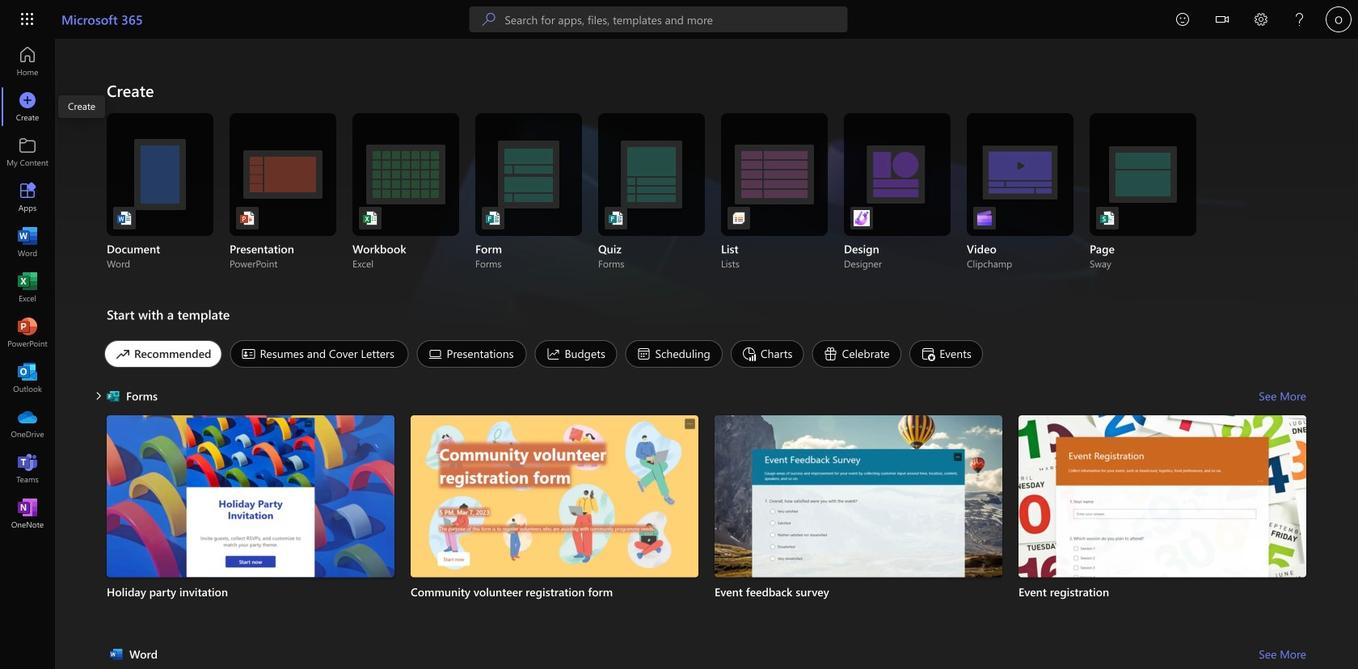 Task type: vqa. For each thing, say whether or not it's contained in the screenshot.
Nature ecology education photo presentation element
no



Task type: describe. For each thing, give the bounding box(es) containing it.
word image
[[19, 235, 36, 251]]

excel workbook image
[[362, 210, 379, 226]]

event feedback survey link element
[[715, 584, 1003, 600]]

6 tab from the left
[[727, 340, 808, 368]]

4 tab from the left
[[531, 340, 622, 368]]

recommended element
[[104, 340, 222, 368]]

new quiz image
[[608, 210, 624, 226]]

event registration list item
[[1019, 416, 1307, 629]]

event registration link element
[[1019, 584, 1307, 600]]

holiday party invitation list item
[[107, 416, 395, 629]]

sway page image
[[1100, 210, 1116, 226]]

scheduling element
[[626, 340, 723, 368]]

7 tab from the left
[[808, 340, 906, 368]]

designer design image
[[854, 210, 870, 226]]

resumes and cover letters element
[[230, 340, 409, 368]]

lists list image
[[731, 210, 747, 226]]

onenote image
[[19, 506, 36, 522]]

community volunteer registration form image
[[411, 416, 699, 580]]

o image
[[1326, 6, 1352, 32]]

forms survey image
[[485, 210, 501, 226]]

2 tab from the left
[[226, 340, 413, 368]]

charts element
[[731, 340, 804, 368]]



Task type: locate. For each thing, give the bounding box(es) containing it.
8 tab from the left
[[906, 340, 988, 368]]

powerpoint presentation image
[[239, 210, 256, 226]]

holiday party invitation image
[[107, 416, 395, 580]]

excel image
[[19, 280, 36, 296]]

clipchamp video image
[[977, 210, 993, 226]]

powerpoint image
[[19, 325, 36, 341]]

teams image
[[19, 461, 36, 477]]

application
[[0, 39, 1359, 670]]

1 tab from the left
[[100, 340, 226, 368]]

5 tab from the left
[[622, 340, 727, 368]]

Search box. Suggestions appear as you type. search field
[[505, 6, 848, 32]]

community volunteer registration form list item
[[411, 416, 699, 629]]

navigation
[[0, 39, 55, 537]]

tooltip
[[58, 95, 105, 118]]

home image
[[19, 53, 36, 70]]

create image
[[19, 99, 36, 115]]

holiday party invitation link element
[[107, 584, 395, 600]]

celebrate element
[[813, 340, 902, 368]]

None search field
[[469, 6, 848, 32]]

outlook image
[[19, 370, 36, 387]]

events element
[[910, 340, 984, 368]]

event feedback survey image
[[715, 416, 1003, 580]]

3 tab from the left
[[413, 340, 531, 368]]

event feedback survey list item
[[715, 416, 1003, 629]]

presentations element
[[417, 340, 527, 368]]

community volunteer registration form link element
[[411, 584, 699, 600]]

budgets element
[[535, 340, 617, 368]]

apps image
[[19, 189, 36, 205]]

event registration image
[[1019, 416, 1307, 580]]

banner
[[0, 0, 1359, 42]]

word document image
[[116, 210, 133, 226]]

my content image
[[19, 144, 36, 160]]

tab
[[100, 340, 226, 368], [226, 340, 413, 368], [413, 340, 531, 368], [531, 340, 622, 368], [622, 340, 727, 368], [727, 340, 808, 368], [808, 340, 906, 368], [906, 340, 988, 368]]

designer design image
[[854, 210, 870, 226]]

onedrive image
[[19, 416, 36, 432]]

tab list
[[100, 336, 1307, 372]]

list
[[107, 416, 1307, 635]]



